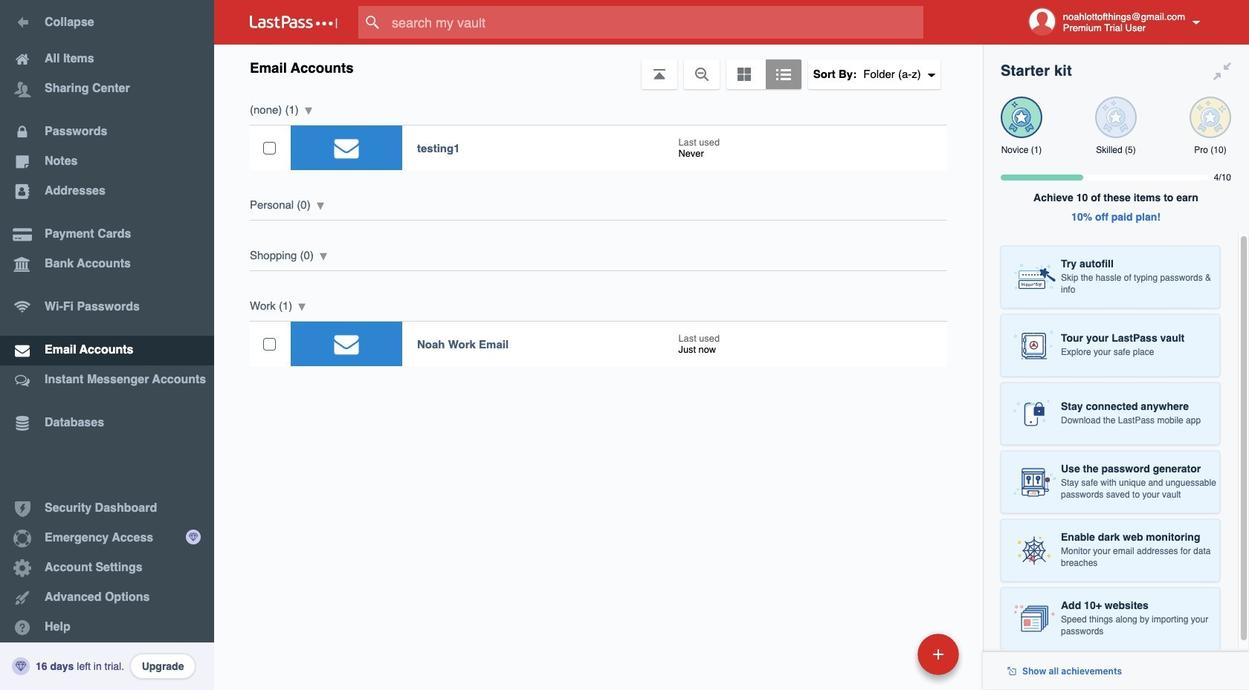Task type: locate. For each thing, give the bounding box(es) containing it.
Search search field
[[358, 6, 953, 39]]

new item element
[[815, 634, 964, 676]]

main navigation navigation
[[0, 0, 214, 691]]



Task type: describe. For each thing, give the bounding box(es) containing it.
search my vault text field
[[358, 6, 953, 39]]

vault options navigation
[[214, 45, 983, 89]]

lastpass image
[[250, 16, 338, 29]]

new item navigation
[[815, 630, 968, 691]]



Task type: vqa. For each thing, say whether or not it's contained in the screenshot.
Search "SEARCH BOX"
yes



